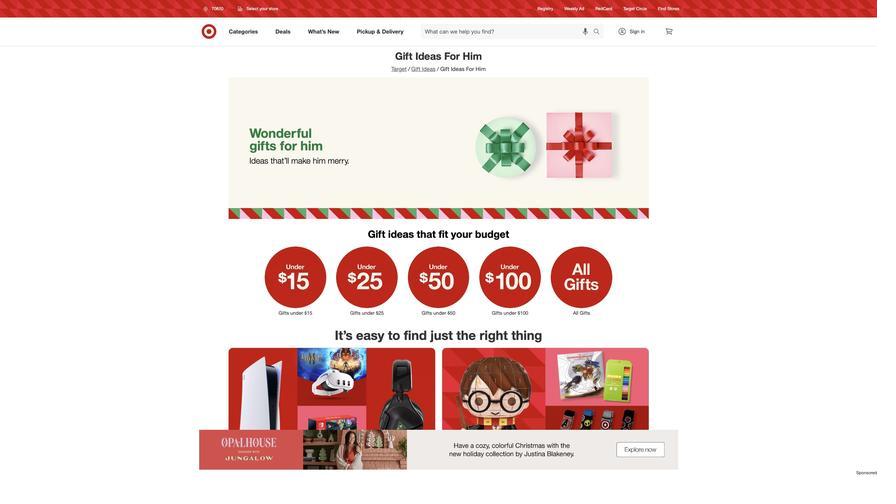 Task type: describe. For each thing, give the bounding box(es) containing it.
categories
[[229, 28, 258, 35]]

wonderful gifts for him ideas that'll make him merry.
[[249, 125, 349, 166]]

that
[[417, 228, 436, 241]]

2 / from the left
[[437, 65, 439, 72]]

find
[[404, 328, 427, 343]]

$15
[[304, 310, 312, 316]]

pickup & delivery link
[[351, 24, 412, 39]]

redcard link
[[596, 6, 612, 12]]

redcard
[[596, 6, 612, 11]]

ideas inside wonderful gifts for him ideas that'll make him merry.
[[249, 156, 268, 166]]

under for $50
[[433, 310, 446, 316]]

all gifts link
[[546, 245, 617, 317]]

1 horizontal spatial target
[[623, 6, 635, 11]]

your inside select your store dropdown button
[[260, 6, 268, 11]]

make
[[291, 156, 311, 166]]

categories link
[[223, 24, 267, 39]]

it's
[[335, 328, 353, 343]]

gifts for gifts under $15
[[279, 310, 289, 316]]

new
[[328, 28, 339, 35]]

find stores
[[658, 6, 679, 11]]

right
[[480, 328, 508, 343]]

gifts under $50
[[422, 310, 455, 316]]

$50
[[448, 310, 455, 316]]

sponsored
[[856, 471, 877, 476]]

deals
[[275, 28, 291, 35]]

for
[[280, 138, 297, 154]]

under for $15
[[290, 310, 303, 316]]

wonderful
[[249, 125, 312, 141]]

what's new
[[308, 28, 339, 35]]

gift right target link
[[411, 65, 420, 72]]

select your store button
[[234, 2, 283, 15]]

sign
[[630, 28, 640, 34]]

all gifts
[[573, 310, 590, 316]]

what's
[[308, 28, 326, 35]]

gift ideas that fit your budget
[[368, 228, 509, 241]]

ideas
[[388, 228, 414, 241]]

gifts for gifts under $25
[[350, 310, 361, 316]]

find stores link
[[658, 6, 679, 12]]

ideas right target link
[[422, 65, 436, 72]]

1 horizontal spatial for
[[466, 65, 474, 72]]

the
[[456, 328, 476, 343]]

select
[[246, 6, 258, 11]]

&
[[377, 28, 380, 35]]

gift right 'gift ideas' "link"
[[440, 65, 449, 72]]

gifts for gifts under $100
[[492, 310, 502, 316]]

search
[[590, 29, 607, 36]]

just
[[430, 328, 453, 343]]

search button
[[590, 24, 607, 41]]

1 vertical spatial him
[[313, 156, 326, 166]]

gifts under $100 link
[[474, 245, 546, 317]]

gift ideas link
[[411, 65, 436, 72]]

it's easy to find just the right thing
[[335, 328, 542, 343]]



Task type: vqa. For each thing, say whether or not it's contained in the screenshot.
$439.99
no



Task type: locate. For each thing, give the bounding box(es) containing it.
find
[[658, 6, 666, 11]]

weekly ad link
[[564, 6, 584, 12]]

your left the store
[[260, 6, 268, 11]]

gift left ideas
[[368, 228, 385, 241]]

under left the $50
[[433, 310, 446, 316]]

under inside 'link'
[[290, 310, 303, 316]]

sign in
[[630, 28, 645, 34]]

gifts under $15
[[279, 310, 312, 316]]

gifts
[[279, 310, 289, 316], [350, 310, 361, 316], [422, 310, 432, 316], [492, 310, 502, 316], [580, 310, 590, 316]]

1 vertical spatial him
[[476, 65, 486, 72]]

1 horizontal spatial your
[[451, 228, 472, 241]]

$25
[[376, 310, 384, 316]]

gifts for gifts under $50
[[422, 310, 432, 316]]

him
[[300, 138, 323, 154], [313, 156, 326, 166]]

under left $100 on the right
[[504, 310, 516, 316]]

him
[[463, 50, 482, 62], [476, 65, 486, 72]]

stores
[[667, 6, 679, 11]]

/
[[408, 65, 410, 72], [437, 65, 439, 72]]

ideas right 'gift ideas' "link"
[[451, 65, 465, 72]]

gifts left "$15"
[[279, 310, 289, 316]]

target
[[623, 6, 635, 11], [391, 65, 407, 72]]

target left "circle"
[[623, 6, 635, 11]]

target link
[[391, 65, 407, 72]]

target left 'gift ideas' "link"
[[391, 65, 407, 72]]

0 vertical spatial for
[[444, 50, 460, 62]]

under left "$25"
[[362, 310, 375, 316]]

4 gifts from the left
[[492, 310, 502, 316]]

easy
[[356, 328, 384, 343]]

target circle
[[623, 6, 647, 11]]

0 vertical spatial him
[[300, 138, 323, 154]]

circle
[[636, 6, 647, 11]]

weekly
[[564, 6, 578, 11]]

fit
[[439, 228, 448, 241]]

store
[[269, 6, 278, 11]]

under for $100
[[504, 310, 516, 316]]

gifts under $25
[[350, 310, 384, 316]]

1 / from the left
[[408, 65, 410, 72]]

merry.
[[328, 156, 349, 166]]

70820 button
[[199, 2, 231, 15]]

gifts left "$25"
[[350, 310, 361, 316]]

1 gifts from the left
[[279, 310, 289, 316]]

1 under from the left
[[290, 310, 303, 316]]

gifts up the right
[[492, 310, 502, 316]]

gifts
[[249, 138, 276, 154]]

gifts inside gifts under $15 'link'
[[279, 310, 289, 316]]

ideas down "gifts"
[[249, 156, 268, 166]]

3 under from the left
[[433, 310, 446, 316]]

that'll
[[271, 156, 289, 166]]

under left "$15"
[[290, 310, 303, 316]]

0 horizontal spatial /
[[408, 65, 410, 72]]

5 gifts from the left
[[580, 310, 590, 316]]

gifts left the $50
[[422, 310, 432, 316]]

pickup & delivery
[[357, 28, 404, 35]]

1 vertical spatial for
[[466, 65, 474, 72]]

budget
[[475, 228, 509, 241]]

for
[[444, 50, 460, 62], [466, 65, 474, 72]]

What can we help you find? suggestions appear below search field
[[421, 24, 595, 39]]

him up the make
[[300, 138, 323, 154]]

gifts inside 'gifts under $100' link
[[492, 310, 502, 316]]

in
[[641, 28, 645, 34]]

him right the make
[[313, 156, 326, 166]]

0 horizontal spatial for
[[444, 50, 460, 62]]

gifts inside the all gifts link
[[580, 310, 590, 316]]

gifts inside 'gifts under $25' link
[[350, 310, 361, 316]]

3 gifts from the left
[[422, 310, 432, 316]]

2 gifts from the left
[[350, 310, 361, 316]]

your
[[260, 6, 268, 11], [451, 228, 472, 241]]

gift up target link
[[395, 50, 413, 62]]

thing
[[511, 328, 542, 343]]

under
[[290, 310, 303, 316], [362, 310, 375, 316], [433, 310, 446, 316], [504, 310, 516, 316]]

select your store
[[246, 6, 278, 11]]

under for $25
[[362, 310, 375, 316]]

ideas
[[415, 50, 441, 62], [422, 65, 436, 72], [451, 65, 465, 72], [249, 156, 268, 166]]

gift
[[395, 50, 413, 62], [411, 65, 420, 72], [440, 65, 449, 72], [368, 228, 385, 241]]

gifts under $50 link
[[403, 245, 474, 317]]

your right the fit
[[451, 228, 472, 241]]

$100
[[518, 310, 528, 316]]

70820
[[212, 6, 223, 11]]

0 vertical spatial him
[[463, 50, 482, 62]]

what's new link
[[302, 24, 348, 39]]

gifts right all
[[580, 310, 590, 316]]

to
[[388, 328, 400, 343]]

/ right target link
[[408, 65, 410, 72]]

1 horizontal spatial /
[[437, 65, 439, 72]]

registry
[[538, 6, 553, 11]]

2 under from the left
[[362, 310, 375, 316]]

gifts under $15 link
[[260, 245, 331, 317]]

0 horizontal spatial target
[[391, 65, 407, 72]]

0 horizontal spatial your
[[260, 6, 268, 11]]

delivery
[[382, 28, 404, 35]]

1 vertical spatial your
[[451, 228, 472, 241]]

weekly ad
[[564, 6, 584, 11]]

1 vertical spatial target
[[391, 65, 407, 72]]

ideas up 'gift ideas' "link"
[[415, 50, 441, 62]]

registry link
[[538, 6, 553, 12]]

gifts inside gifts under $50 link
[[422, 310, 432, 316]]

4 under from the left
[[504, 310, 516, 316]]

pickup
[[357, 28, 375, 35]]

sign in link
[[612, 24, 656, 39]]

all
[[573, 310, 578, 316]]

target circle link
[[623, 6, 647, 12]]

ad
[[579, 6, 584, 11]]

0 vertical spatial your
[[260, 6, 268, 11]]

advertisement region
[[0, 430, 877, 470]]

target inside gift ideas for him target / gift ideas / gift ideas for him
[[391, 65, 407, 72]]

gift ideas for him target / gift ideas / gift ideas for him
[[391, 50, 486, 72]]

0 vertical spatial target
[[623, 6, 635, 11]]

/ right 'gift ideas' "link"
[[437, 65, 439, 72]]

gifts under $100
[[492, 310, 528, 316]]

gifts under $25 link
[[331, 245, 403, 317]]

deals link
[[270, 24, 299, 39]]



